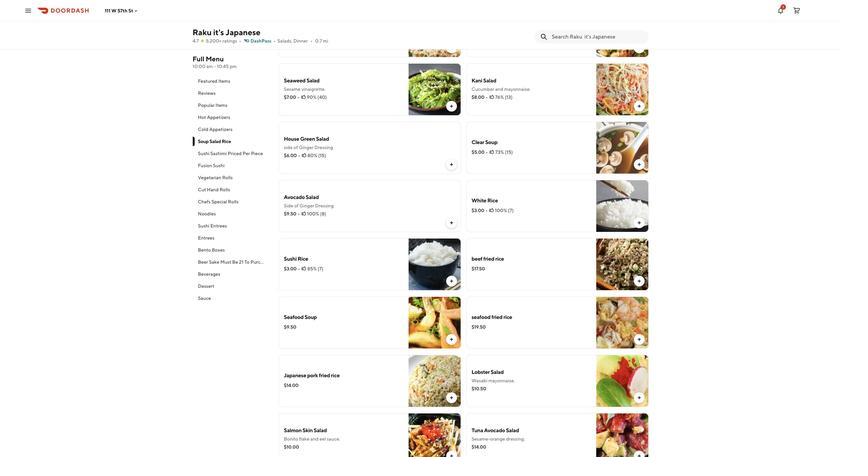 Task type: vqa. For each thing, say whether or not it's contained in the screenshot.
Deals
no



Task type: describe. For each thing, give the bounding box(es) containing it.
• for 100% (8)
[[298, 212, 300, 217]]

add item to cart image for sushi rice
[[449, 279, 454, 284]]

mayonnaise. inside lobster salad wasabi mayonnaise. $10.50
[[488, 379, 515, 384]]

dashpass
[[251, 38, 271, 44]]

beer sake must be 21 to purchase
[[198, 260, 270, 265]]

$9.50 for $9.50
[[284, 325, 296, 330]]

$9.50 for $9.50 •
[[284, 212, 296, 217]]

cucumber
[[472, 87, 494, 92]]

salads, dinner • 0.7 mi
[[277, 38, 328, 44]]

full
[[193, 55, 204, 63]]

vegetarian rolls
[[198, 175, 233, 181]]

full menu 10:00 am - 10:45 pm
[[193, 55, 237, 69]]

add item to cart image for beef fried rice
[[636, 279, 642, 284]]

bento
[[198, 248, 211, 253]]

st
[[128, 8, 133, 13]]

seafood soup
[[284, 315, 317, 321]]

rolls inside vegetarian rolls button
[[222, 175, 233, 181]]

add item to cart image for seafood fried rice
[[636, 337, 642, 343]]

seafood
[[284, 315, 304, 321]]

(7) for white rice
[[508, 208, 514, 214]]

• for 90% (40)
[[297, 95, 299, 100]]

priced
[[228, 151, 242, 156]]

it's
[[213, 28, 224, 37]]

boxes
[[212, 248, 225, 253]]

111 w 57th st button
[[105, 8, 139, 13]]

entrees inside sushi entrees button
[[210, 224, 227, 229]]

add item to cart image for tuna avocado salad
[[636, 454, 642, 458]]

sushi for sushi entrees
[[198, 224, 209, 229]]

am
[[206, 64, 213, 69]]

• for 85% (7)
[[298, 267, 300, 272]]

111
[[105, 8, 110, 13]]

dashpass •
[[251, 38, 275, 44]]

per
[[243, 151, 250, 156]]

white rice
[[472, 198, 498, 204]]

salmon skin salad bonito flake and eel sauce. $10.00
[[284, 428, 340, 451]]

seaweed
[[284, 78, 306, 84]]

• for 100% (7)
[[486, 208, 488, 214]]

avocado inside avocado salad side of ginger dressing
[[284, 194, 305, 201]]

clear
[[472, 139, 484, 146]]

soup salad rice
[[198, 139, 231, 144]]

items for popular items
[[216, 103, 227, 108]]

lobster
[[472, 370, 490, 376]]

73% (15)
[[495, 150, 513, 155]]

-
[[214, 64, 216, 69]]

21
[[239, 260, 243, 265]]

lobster salad wasabi mayonnaise. $10.50
[[472, 370, 515, 392]]

90%
[[307, 95, 317, 100]]

(7) for sushi rice
[[318, 267, 323, 272]]

$3.00 for white rice
[[472, 208, 484, 214]]

noodles
[[198, 212, 216, 217]]

sushi for sushi rice
[[284, 256, 297, 263]]

0 horizontal spatial japanese
[[226, 28, 260, 37]]

• for 76% (13)
[[486, 95, 488, 100]]

rice for seafood fried rice
[[503, 315, 512, 321]]

vinaigrette.
[[301, 87, 326, 92]]

(40)
[[318, 95, 327, 100]]

0 vertical spatial rice
[[222, 139, 231, 144]]

dressing inside avocado salad side of ginger dressing
[[315, 203, 334, 209]]

rice for white rice
[[487, 198, 498, 204]]

vegetarian
[[198, 175, 221, 181]]

japanese pork fried rice image
[[408, 356, 461, 408]]

flake
[[299, 437, 310, 443]]

soup for clear soup
[[485, 139, 498, 146]]

cold
[[198, 127, 208, 132]]

beef
[[472, 256, 482, 263]]

10:45
[[217, 64, 229, 69]]

sushi sashimi priced per piece button
[[193, 148, 270, 160]]

76% (13)
[[495, 95, 513, 100]]

tuna
[[472, 428, 483, 434]]

salad inside avocado salad side of ginger dressing
[[306, 194, 319, 201]]

mayonnaise. inside kani salad cucumber and mayonnaise.
[[504, 87, 531, 92]]

items for featured items
[[218, 79, 230, 84]]

sashimi
[[210, 151, 227, 156]]

5,200+ ratings •
[[206, 38, 241, 44]]

add item to cart image for kani salad
[[636, 104, 642, 109]]

fusion sushi
[[198, 163, 225, 169]]

clear soup
[[472, 139, 498, 146]]

avocado inside tuna avocado salad sesame-orange dressing. $14.00
[[484, 428, 505, 434]]

• for 80% (15)
[[298, 153, 300, 158]]

sake
[[209, 260, 219, 265]]

salads,
[[277, 38, 292, 44]]

$14.00 inside tuna avocado salad sesame-orange dressing. $14.00
[[472, 445, 486, 451]]

cold appetizers button
[[193, 124, 270, 136]]

sushi rice
[[284, 256, 308, 263]]

reviews button
[[193, 87, 270, 99]]

salad inside kani salad cucumber and mayonnaise.
[[483, 78, 496, 84]]

white rice image
[[596, 180, 649, 233]]

seafood fried rice
[[472, 315, 512, 321]]

be
[[232, 260, 238, 265]]

sauce.
[[327, 437, 340, 443]]

salad down cold appetizers
[[210, 139, 221, 144]]

noodles button
[[193, 208, 270, 220]]

featured items button
[[193, 75, 270, 87]]

seaweed salad sesame vinaigrette.
[[284, 78, 326, 92]]

clear soup image
[[596, 122, 649, 174]]

special
[[211, 199, 227, 205]]

add item to cart image for seaweed salad
[[449, 104, 454, 109]]

notification bell image
[[777, 7, 785, 15]]

2 vertical spatial rice
[[331, 373, 340, 379]]

$3.00 for sushi rice
[[284, 267, 297, 272]]

$8.00 •
[[472, 95, 488, 100]]

skin
[[303, 428, 313, 434]]

87% (8)
[[308, 33, 324, 38]]

add item to cart image for salmon skin salad
[[449, 454, 454, 458]]

$6.00
[[284, 153, 297, 158]]

featured items
[[198, 79, 230, 84]]

0 horizontal spatial soup
[[198, 139, 209, 144]]

10:00
[[193, 64, 205, 69]]

fusion sushi button
[[193, 160, 270, 172]]

open menu image
[[24, 7, 32, 15]]

80% (15)
[[307, 153, 326, 158]]

featured
[[198, 79, 217, 84]]

white
[[472, 198, 486, 204]]

add item to cart image for lobster salad
[[636, 396, 642, 401]]

wasabi
[[472, 379, 488, 384]]

hand
[[207, 187, 219, 193]]

cut hand rolls button
[[193, 184, 270, 196]]

rolls for special
[[228, 199, 238, 205]]

1
[[783, 5, 784, 9]]

$3.00 • for sushi
[[284, 267, 300, 272]]

100% for 100% (8)
[[307, 212, 319, 217]]

fried for beef
[[483, 256, 494, 263]]

1 horizontal spatial japanese
[[284, 373, 306, 379]]

73%
[[495, 150, 504, 155]]



Task type: locate. For each thing, give the bounding box(es) containing it.
1 $9.50 from the top
[[284, 212, 296, 217]]

salad up cucumber
[[483, 78, 496, 84]]

2 horizontal spatial rice
[[487, 198, 498, 204]]

entrees down noodles
[[210, 224, 227, 229]]

dessert
[[198, 284, 214, 289]]

0 horizontal spatial and
[[310, 437, 319, 443]]

1 vertical spatial japanese
[[284, 373, 306, 379]]

salad inside seaweed salad sesame vinaigrette.
[[307, 78, 320, 84]]

ginger down green on the top left
[[299, 145, 314, 150]]

soup
[[198, 139, 209, 144], [485, 139, 498, 146], [305, 315, 317, 321]]

rice
[[222, 139, 231, 144], [487, 198, 498, 204], [298, 256, 308, 263]]

0 horizontal spatial $17.50
[[284, 33, 297, 38]]

cut hand rolls
[[198, 187, 230, 193]]

dressing up 80% (15)
[[314, 145, 333, 150]]

100% (8)
[[307, 212, 326, 217]]

fried right seafood
[[491, 315, 503, 321]]

0 horizontal spatial $14.00
[[284, 383, 299, 389]]

appetizers
[[207, 115, 230, 120], [209, 127, 233, 132]]

chefs
[[198, 199, 211, 205]]

sushi entrees
[[198, 224, 227, 229]]

salad up vinaigrette.
[[307, 78, 320, 84]]

and up 76%
[[495, 87, 503, 92]]

100% for 100% (7)
[[495, 208, 507, 214]]

bento boxes button
[[193, 244, 270, 257]]

rice right seafood
[[503, 315, 512, 321]]

$17.50 left 87% on the left top of the page
[[284, 33, 297, 38]]

1 vertical spatial fried
[[491, 315, 503, 321]]

hot appetizers
[[198, 115, 230, 120]]

1 vertical spatial (7)
[[318, 267, 323, 272]]

1 vertical spatial dressing
[[315, 203, 334, 209]]

1 horizontal spatial 100%
[[495, 208, 507, 214]]

• for 73% (15)
[[486, 150, 488, 155]]

$3.00 • down sushi rice at left
[[284, 267, 300, 272]]

salad right green on the top left
[[316, 136, 329, 142]]

1 vertical spatial rolls
[[220, 187, 230, 193]]

1 vertical spatial $17.50
[[472, 267, 485, 272]]

0 vertical spatial of
[[294, 145, 298, 150]]

$8.00
[[472, 95, 484, 100]]

chefs special rolls button
[[193, 196, 270, 208]]

menu
[[206, 55, 224, 63]]

beverages button
[[193, 269, 270, 281]]

rolls up cut hand rolls button
[[222, 175, 233, 181]]

rice right pork
[[331, 373, 340, 379]]

1 vertical spatial $9.50
[[284, 325, 296, 330]]

$17.50 down beef
[[472, 267, 485, 272]]

beer
[[198, 260, 208, 265]]

sushi rice image
[[408, 239, 461, 291]]

appetizers for cold appetizers
[[209, 127, 233, 132]]

appetizers inside hot appetizers button
[[207, 115, 230, 120]]

kani salad cucumber and mayonnaise.
[[472, 78, 531, 92]]

rice for sushi rice
[[298, 256, 308, 263]]

2 $9.50 from the top
[[284, 325, 296, 330]]

orange
[[490, 437, 505, 443]]

0 vertical spatial dressing
[[314, 145, 333, 150]]

tuna avocado salad sesame-orange dressing. $14.00
[[472, 428, 525, 451]]

1 horizontal spatial soup
[[305, 315, 317, 321]]

76%
[[495, 95, 504, 100]]

1 vertical spatial of
[[294, 203, 299, 209]]

japanese up ratings
[[226, 28, 260, 37]]

w
[[111, 8, 116, 13]]

appetizers inside "cold appetizers" button
[[209, 127, 233, 132]]

items inside featured items button
[[218, 79, 230, 84]]

1 horizontal spatial rice
[[298, 256, 308, 263]]

sushi down sashimi
[[213, 163, 225, 169]]

$9.50 down seafood on the left bottom of page
[[284, 325, 296, 330]]

ratings
[[223, 38, 237, 44]]

Item Search search field
[[552, 33, 643, 41]]

0 vertical spatial $14.00
[[284, 383, 299, 389]]

raku
[[193, 28, 212, 37]]

beverages
[[198, 272, 220, 277]]

(15) for 80% (15)
[[318, 153, 326, 158]]

salad up dressing.
[[506, 428, 519, 434]]

1 vertical spatial $3.00 •
[[284, 267, 300, 272]]

• right ratings
[[239, 38, 241, 44]]

$7.00
[[284, 95, 296, 100]]

items inside "popular items" button
[[216, 103, 227, 108]]

1 horizontal spatial and
[[495, 87, 503, 92]]

fried right beef
[[483, 256, 494, 263]]

0 vertical spatial ginger
[[299, 145, 314, 150]]

beef fried rice image
[[596, 239, 649, 291]]

(8) for 100% (8)
[[320, 212, 326, 217]]

dinner
[[293, 38, 308, 44]]

(7)
[[508, 208, 514, 214], [318, 267, 323, 272]]

$14.00 down sesame-
[[472, 445, 486, 451]]

• right $8.00
[[486, 95, 488, 100]]

items up reviews button
[[218, 79, 230, 84]]

• left the 0.7
[[311, 38, 313, 44]]

(15)
[[505, 150, 513, 155], [318, 153, 326, 158]]

• down avocado salad side of ginger dressing
[[298, 212, 300, 217]]

bonito
[[284, 437, 298, 443]]

vegetarian rolls button
[[193, 172, 270, 184]]

seafood
[[472, 315, 491, 321]]

0 vertical spatial $9.50
[[284, 212, 296, 217]]

57th
[[117, 8, 127, 13]]

lobster salad image
[[596, 356, 649, 408]]

0 horizontal spatial $3.00 •
[[284, 267, 300, 272]]

1 horizontal spatial (7)
[[508, 208, 514, 214]]

(15) right 80%
[[318, 153, 326, 158]]

1 horizontal spatial $3.00
[[472, 208, 484, 214]]

1 vertical spatial and
[[310, 437, 319, 443]]

1 vertical spatial mayonnaise.
[[488, 379, 515, 384]]

2 vertical spatial rolls
[[228, 199, 238, 205]]

5,200+
[[206, 38, 222, 44]]

$6.00 •
[[284, 153, 300, 158]]

0 vertical spatial japanese
[[226, 28, 260, 37]]

add item to cart image for seafood soup
[[449, 337, 454, 343]]

sushi right purchase
[[284, 256, 297, 263]]

rolls inside chefs special rolls "button"
[[228, 199, 238, 205]]

beer sake must be 21 to purchase button
[[193, 257, 270, 269]]

avocado up orange
[[484, 428, 505, 434]]

0 vertical spatial (8)
[[318, 33, 324, 38]]

raku  it's japanese
[[193, 28, 260, 37]]

100% down 'white rice'
[[495, 208, 507, 214]]

kani salad image
[[596, 63, 649, 116]]

avocado salad side of ginger dressing
[[284, 194, 334, 209]]

vegetable fried rice image
[[596, 5, 649, 57]]

mi
[[323, 38, 328, 44]]

• down 'white rice'
[[486, 208, 488, 214]]

0 horizontal spatial avocado
[[284, 194, 305, 201]]

sushi down noodles
[[198, 224, 209, 229]]

111 w 57th st
[[105, 8, 133, 13]]

0 vertical spatial rolls
[[222, 175, 233, 181]]

dressing
[[314, 145, 333, 150], [315, 203, 334, 209]]

salad up 100% (8)
[[306, 194, 319, 201]]

japanese left pork
[[284, 373, 306, 379]]

dessert button
[[193, 281, 270, 293]]

salad inside tuna avocado salad sesame-orange dressing. $14.00
[[506, 428, 519, 434]]

rice right white
[[487, 198, 498, 204]]

$3.00 • for white
[[472, 208, 488, 214]]

0 vertical spatial (7)
[[508, 208, 514, 214]]

rolls right hand
[[220, 187, 230, 193]]

salad right lobster
[[491, 370, 504, 376]]

items up hot appetizers
[[216, 103, 227, 108]]

$3.00 • down white
[[472, 208, 488, 214]]

0 horizontal spatial $3.00
[[284, 267, 297, 272]]

0 vertical spatial $3.00
[[472, 208, 484, 214]]

appetizers up soup salad rice
[[209, 127, 233, 132]]

1 vertical spatial (8)
[[320, 212, 326, 217]]

rice up 85%
[[298, 256, 308, 263]]

add item to cart image
[[449, 45, 454, 51], [636, 45, 642, 51], [449, 104, 454, 109], [636, 104, 642, 109], [449, 162, 454, 168], [636, 162, 642, 168], [636, 221, 642, 226], [636, 279, 642, 284], [636, 337, 642, 343], [449, 396, 454, 401]]

0 vertical spatial appetizers
[[207, 115, 230, 120]]

1 horizontal spatial avocado
[[484, 428, 505, 434]]

• right $6.00
[[298, 153, 300, 158]]

100% down avocado salad side of ginger dressing
[[307, 212, 319, 217]]

and inside kani salad cucumber and mayonnaise.
[[495, 87, 503, 92]]

sushi entrees button
[[193, 220, 270, 232]]

eel
[[319, 437, 326, 443]]

fried for seafood
[[491, 315, 503, 321]]

1 horizontal spatial $14.00
[[472, 445, 486, 451]]

entrees up bento
[[198, 236, 214, 241]]

ginger up 100% (8)
[[300, 203, 314, 209]]

$9.50 down side
[[284, 212, 296, 217]]

85%
[[307, 267, 317, 272]]

$3.00 down sushi rice at left
[[284, 267, 297, 272]]

cold appetizers
[[198, 127, 233, 132]]

entrees
[[210, 224, 227, 229], [198, 236, 214, 241]]

(8) for 87% (8)
[[318, 33, 324, 38]]

salmon
[[284, 428, 302, 434]]

1 vertical spatial rice
[[503, 315, 512, 321]]

0 vertical spatial items
[[218, 79, 230, 84]]

seafood soup image
[[408, 297, 461, 350]]

seaweed salad image
[[408, 63, 461, 116]]

mayonnaise. up (13)
[[504, 87, 531, 92]]

$3.00 down white
[[472, 208, 484, 214]]

add item to cart image for japanese pork fried rice
[[449, 396, 454, 401]]

0 vertical spatial rice
[[495, 256, 504, 263]]

fried right pork
[[319, 373, 330, 379]]

rice for beef fried rice
[[495, 256, 504, 263]]

2 vertical spatial rice
[[298, 256, 308, 263]]

1 vertical spatial rice
[[487, 198, 498, 204]]

and inside salmon skin salad bonito flake and eel sauce. $10.00
[[310, 437, 319, 443]]

soup down cold
[[198, 139, 209, 144]]

sesame-
[[472, 437, 490, 443]]

(8) right 87% on the left top of the page
[[318, 33, 324, 38]]

rolls
[[222, 175, 233, 181], [220, 187, 230, 193], [228, 199, 238, 205]]

rolls inside cut hand rolls button
[[220, 187, 230, 193]]

shrimp fried rice image
[[408, 5, 461, 57]]

1 horizontal spatial $3.00 •
[[472, 208, 488, 214]]

1 vertical spatial appetizers
[[209, 127, 233, 132]]

sushi for sushi sashimi priced per piece
[[198, 151, 209, 156]]

• left salads,
[[273, 38, 275, 44]]

side
[[284, 203, 293, 209]]

$9.50
[[284, 212, 296, 217], [284, 325, 296, 330]]

add item to cart image
[[449, 221, 454, 226], [449, 279, 454, 284], [449, 337, 454, 343], [636, 396, 642, 401], [449, 454, 454, 458], [636, 454, 642, 458]]

0 vertical spatial fried
[[483, 256, 494, 263]]

$9.50 •
[[284, 212, 300, 217]]

1 horizontal spatial (15)
[[505, 150, 513, 155]]

avocado up side
[[284, 194, 305, 201]]

2 vertical spatial fried
[[319, 373, 330, 379]]

and left eel
[[310, 437, 319, 443]]

0 horizontal spatial 100%
[[307, 212, 319, 217]]

87%
[[308, 33, 317, 38]]

85% (7)
[[307, 267, 323, 272]]

rice up sushi sashimi priced per piece
[[222, 139, 231, 144]]

rolls for hand
[[220, 187, 230, 193]]

1 vertical spatial $14.00
[[472, 445, 486, 451]]

• down sushi rice at left
[[298, 267, 300, 272]]

rolls up noodles button
[[228, 199, 238, 205]]

0 horizontal spatial (7)
[[318, 267, 323, 272]]

0 vertical spatial $3.00 •
[[472, 208, 488, 214]]

$19.50
[[472, 325, 486, 330]]

(8) down avocado salad side of ginger dressing
[[320, 212, 326, 217]]

tuna avocado salad image
[[596, 414, 649, 458]]

of
[[294, 145, 298, 150], [294, 203, 299, 209]]

add item to cart image for white rice
[[636, 221, 642, 226]]

$14.00 down japanese pork fried rice
[[284, 383, 299, 389]]

(15) right 73% at the right of page
[[505, 150, 513, 155]]

seafood fried rice image
[[596, 297, 649, 350]]

• right the $5.00
[[486, 150, 488, 155]]

soup for seafood soup
[[305, 315, 317, 321]]

appetizers up cold appetizers
[[207, 115, 230, 120]]

90% (40)
[[307, 95, 327, 100]]

soup right seafood on the left bottom of page
[[305, 315, 317, 321]]

1 vertical spatial ginger
[[300, 203, 314, 209]]

avocado
[[284, 194, 305, 201], [484, 428, 505, 434]]

dressing up 100% (8)
[[315, 203, 334, 209]]

100%
[[495, 208, 507, 214], [307, 212, 319, 217]]

sushi up fusion
[[198, 151, 209, 156]]

house
[[284, 136, 299, 142]]

2 horizontal spatial soup
[[485, 139, 498, 146]]

1 vertical spatial items
[[216, 103, 227, 108]]

salad inside salmon skin salad bonito flake and eel sauce. $10.00
[[314, 428, 327, 434]]

salad inside lobster salad wasabi mayonnaise. $10.50
[[491, 370, 504, 376]]

of inside avocado salad side of ginger dressing
[[294, 203, 299, 209]]

ginger inside house green salad side of ginger dressing
[[299, 145, 314, 150]]

mayonnaise. right wasabi
[[488, 379, 515, 384]]

sushi
[[198, 151, 209, 156], [213, 163, 225, 169], [198, 224, 209, 229], [284, 256, 297, 263]]

0 vertical spatial entrees
[[210, 224, 227, 229]]

1 horizontal spatial $17.50
[[472, 267, 485, 272]]

0 vertical spatial avocado
[[284, 194, 305, 201]]

1 vertical spatial avocado
[[484, 428, 505, 434]]

popular
[[198, 103, 215, 108]]

sauce button
[[193, 293, 270, 305]]

0 vertical spatial and
[[495, 87, 503, 92]]

rice right beef
[[495, 256, 504, 263]]

entrees inside entrees button
[[198, 236, 214, 241]]

hot appetizers button
[[193, 111, 270, 124]]

(15) for 73% (15)
[[505, 150, 513, 155]]

salad up eel
[[314, 428, 327, 434]]

salmon skin salad image
[[408, 414, 461, 458]]

appetizers for hot appetizers
[[207, 115, 230, 120]]

$3.00
[[472, 208, 484, 214], [284, 267, 297, 272]]

0 horizontal spatial rice
[[222, 139, 231, 144]]

$17.50
[[284, 33, 297, 38], [472, 267, 485, 272]]

soup up 73% at the right of page
[[485, 139, 498, 146]]

$5.00
[[472, 150, 485, 155]]

0 items, open order cart image
[[793, 7, 801, 15]]

reviews
[[198, 91, 216, 96]]

salad inside house green salad side of ginger dressing
[[316, 136, 329, 142]]

to
[[244, 260, 250, 265]]

• right $7.00 at the top left of the page
[[297, 95, 299, 100]]

dressing inside house green salad side of ginger dressing
[[314, 145, 333, 150]]

house green salad side of ginger dressing
[[284, 136, 333, 150]]

add item to cart image for clear soup
[[636, 162, 642, 168]]

ginger inside avocado salad side of ginger dressing
[[300, 203, 314, 209]]

0 vertical spatial mayonnaise.
[[504, 87, 531, 92]]

0 horizontal spatial (15)
[[318, 153, 326, 158]]

dressing.
[[506, 437, 525, 443]]

80%
[[307, 153, 317, 158]]

1 vertical spatial entrees
[[198, 236, 214, 241]]

1 vertical spatial $3.00
[[284, 267, 297, 272]]

0 vertical spatial $17.50
[[284, 33, 297, 38]]

of inside house green salad side of ginger dressing
[[294, 145, 298, 150]]



